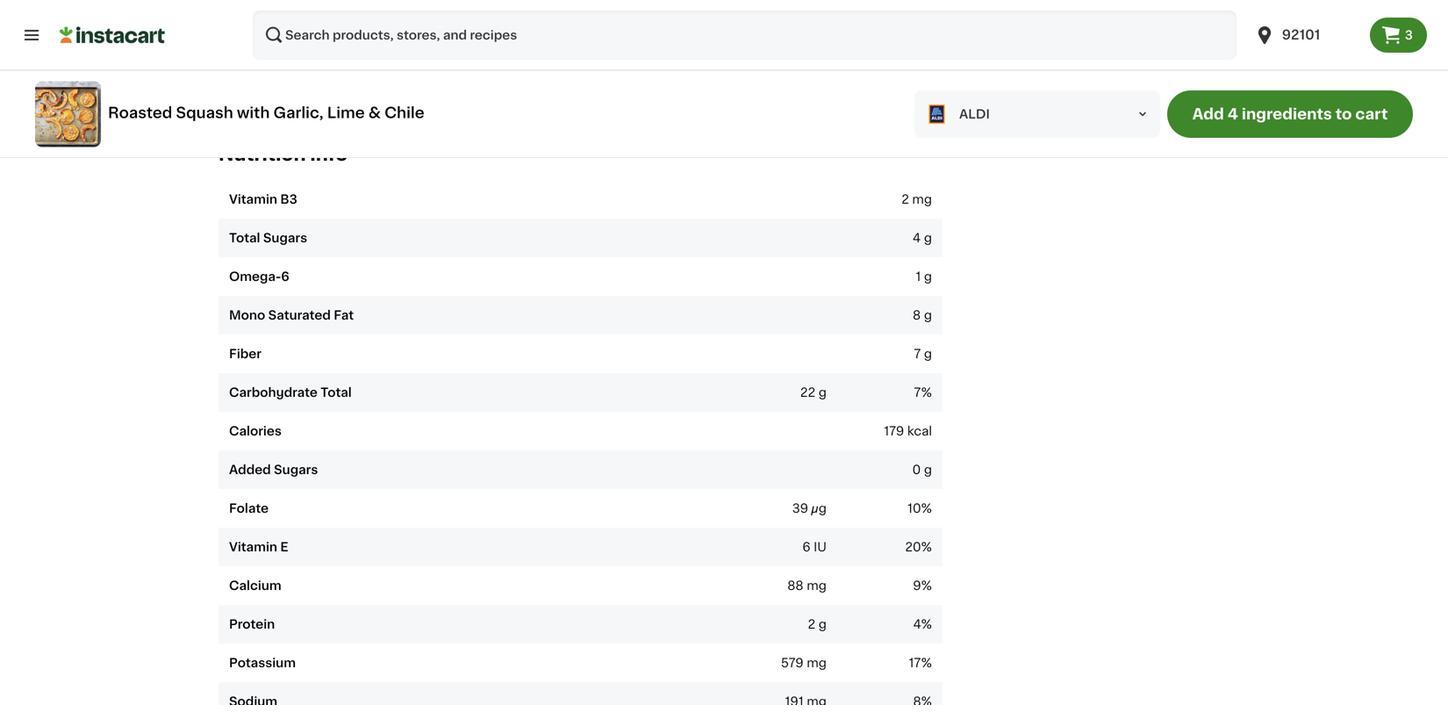 Task type: describe. For each thing, give the bounding box(es) containing it.
2 for 2 mg
[[902, 193, 909, 206]]

zest
[[826, 12, 852, 24]]

protein
[[229, 618, 275, 631]]

mono
[[229, 309, 265, 321]]

kcal
[[908, 425, 932, 437]]

20
[[906, 541, 922, 553]]

9 %
[[913, 580, 932, 592]]

add 4 ingredients to cart
[[1193, 107, 1389, 122]]

0 vertical spatial and
[[1103, 0, 1126, 7]]

4 %
[[914, 618, 932, 631]]

halfway
[[458, 54, 506, 66]]

the inside the roast, turning the squash once halfway through, until tender and nicely browned, about 25 minutes.
[[352, 54, 373, 66]]

top
[[991, 0, 1012, 7]]

e
[[280, 541, 289, 553]]

vitamin e
[[229, 541, 289, 553]]

8
[[913, 309, 921, 321]]

0 horizontal spatial 6
[[281, 271, 290, 283]]

squash
[[176, 105, 233, 120]]

roast,
[[263, 54, 302, 66]]

88
[[788, 580, 804, 592]]

579 mg
[[781, 657, 827, 669]]

579
[[781, 657, 804, 669]]

potassium
[[229, 657, 296, 669]]

4 for 4 g
[[913, 232, 921, 244]]

calcium
[[229, 580, 282, 592]]

aldi image
[[922, 99, 953, 130]]

added sugars
[[229, 464, 318, 476]]

sugars for added sugars
[[274, 464, 318, 476]]

vitamin for vitamin b3
[[229, 193, 277, 206]]

add
[[1193, 107, 1225, 122]]

carbohydrate
[[229, 386, 318, 399]]

22 g
[[801, 386, 827, 399]]

25
[[403, 72, 418, 84]]

to serve, spoon the seasoned oil on top of the squash and sprinkle with lime zest and jalapeño.
[[768, 0, 1177, 24]]

7 %
[[914, 386, 932, 399]]

2 g
[[808, 618, 827, 631]]

92101 button
[[1244, 11, 1370, 60]]

fat
[[334, 309, 354, 321]]

1 vertical spatial and
[[856, 12, 879, 24]]

9
[[913, 580, 922, 592]]

iu
[[814, 541, 827, 553]]

g for 4 g
[[924, 232, 932, 244]]

sprinkle
[[1129, 0, 1177, 7]]

info
[[310, 145, 348, 164]]

and inside the roast, turning the squash once halfway through, until tender and nicely browned, about 25 minutes.
[[637, 54, 661, 66]]

mg for 579 mg
[[807, 657, 827, 669]]

g for 2 g
[[819, 618, 827, 631]]

2 mg
[[902, 193, 932, 206]]

179
[[884, 425, 905, 437]]

Search field
[[253, 11, 1237, 60]]

39
[[793, 502, 809, 515]]

tender
[[593, 54, 634, 66]]

g for 1 g
[[924, 271, 932, 283]]

g for 0 g
[[924, 464, 932, 476]]

on
[[973, 0, 988, 7]]

vitamin b3
[[229, 193, 298, 206]]

mg for 88 mg
[[807, 580, 827, 592]]

4 for 4 %
[[914, 618, 922, 631]]

10
[[908, 502, 922, 515]]

1 horizontal spatial the
[[868, 0, 888, 7]]

3 button
[[1370, 18, 1428, 53]]

add 4 ingredients to cart button
[[1168, 90, 1414, 138]]

squash inside the roast, turning the squash once halfway through, until tender and nicely browned, about 25 minutes.
[[376, 54, 420, 66]]

omega-
[[229, 271, 281, 283]]

ingredients
[[1242, 107, 1333, 122]]

% for 17
[[922, 657, 932, 669]]

% for 7
[[922, 386, 932, 399]]

7 for 7 g
[[914, 348, 921, 360]]

added
[[229, 464, 271, 476]]

instacart logo image
[[60, 25, 165, 46]]

39 µg
[[793, 502, 827, 515]]

1 vertical spatial with
[[237, 105, 270, 120]]

sugars for total sugars
[[263, 232, 307, 244]]

92101
[[1283, 29, 1321, 41]]

garlic,
[[274, 105, 324, 120]]

spoon
[[826, 0, 865, 7]]

of
[[1015, 0, 1028, 7]]

% for 4
[[922, 618, 932, 631]]

lime
[[797, 12, 823, 24]]

about
[[364, 72, 400, 84]]

8 g
[[913, 309, 932, 321]]

aldi
[[960, 108, 990, 120]]

through,
[[509, 54, 561, 66]]

folate
[[229, 502, 269, 515]]

to
[[1336, 107, 1353, 122]]

22
[[801, 386, 816, 399]]

once
[[424, 54, 455, 66]]

0
[[913, 464, 921, 476]]

roasted
[[108, 105, 172, 120]]

total sugars
[[229, 232, 307, 244]]

2 horizontal spatial the
[[1031, 0, 1052, 7]]

roasted squash with garlic, lime & chile
[[108, 105, 425, 120]]

% for 9
[[922, 580, 932, 592]]



Task type: locate. For each thing, give the bounding box(es) containing it.
mg right 579
[[807, 657, 827, 669]]

% up 4 %
[[922, 580, 932, 592]]

seasoned
[[892, 0, 952, 7]]

vitamin left e at the bottom
[[229, 541, 277, 553]]

sugars right added at the bottom left of page
[[274, 464, 318, 476]]

nutrition info
[[219, 145, 348, 164]]

6 % from the top
[[922, 657, 932, 669]]

g right 22
[[819, 386, 827, 399]]

until
[[564, 54, 590, 66]]

g for 22 g
[[819, 386, 827, 399]]

aldi button
[[915, 90, 1161, 138]]

&
[[369, 105, 381, 120]]

nutrition
[[219, 145, 306, 164]]

vitamin
[[229, 193, 277, 206], [229, 541, 277, 553]]

1 vertical spatial total
[[321, 386, 352, 399]]

oil
[[955, 0, 969, 7]]

1
[[916, 271, 921, 283]]

92101 button
[[1255, 11, 1360, 60]]

calories
[[229, 425, 282, 437]]

fiber
[[229, 348, 262, 360]]

mg
[[913, 193, 932, 206], [807, 580, 827, 592], [807, 657, 827, 669]]

squash inside to serve, spoon the seasoned oil on top of the squash and sprinkle with lime zest and jalapeño.
[[1055, 0, 1100, 7]]

6 iu
[[803, 541, 827, 553]]

minutes.
[[421, 72, 475, 84]]

squash
[[1055, 0, 1100, 7], [376, 54, 420, 66]]

0 vertical spatial 6
[[281, 271, 290, 283]]

17
[[909, 657, 922, 669]]

jalapeño.
[[882, 12, 937, 24]]

mg up 4 g
[[913, 193, 932, 206]]

g for 7 g
[[924, 348, 932, 360]]

20 %
[[906, 541, 932, 553]]

0 vertical spatial mg
[[913, 193, 932, 206]]

mg for 2 mg
[[913, 193, 932, 206]]

4 down 2 mg
[[913, 232, 921, 244]]

% down 0 g
[[922, 502, 932, 515]]

sugars
[[263, 232, 307, 244], [274, 464, 318, 476]]

g right 8
[[924, 309, 932, 321]]

2 vertical spatial and
[[637, 54, 661, 66]]

1 horizontal spatial with
[[768, 12, 794, 24]]

the right spoon
[[868, 0, 888, 7]]

4 down 9
[[914, 618, 922, 631]]

0 vertical spatial sugars
[[263, 232, 307, 244]]

3
[[1406, 29, 1414, 41], [229, 59, 237, 72]]

2 vitamin from the top
[[229, 541, 277, 553]]

saturated
[[268, 309, 331, 321]]

2
[[902, 193, 909, 206], [808, 618, 816, 631]]

% down 9 %
[[922, 618, 932, 631]]

0 horizontal spatial and
[[637, 54, 661, 66]]

cart
[[1356, 107, 1389, 122]]

vitamin for vitamin e
[[229, 541, 277, 553]]

and
[[1103, 0, 1126, 7], [856, 12, 879, 24], [637, 54, 661, 66]]

1 horizontal spatial squash
[[1055, 0, 1100, 7]]

g for 8 g
[[924, 309, 932, 321]]

and down spoon
[[856, 12, 879, 24]]

and left sprinkle
[[1103, 0, 1126, 7]]

1 vertical spatial 2
[[808, 618, 816, 631]]

µg
[[812, 502, 827, 515]]

g right 1
[[924, 271, 932, 283]]

None search field
[[253, 11, 1237, 60]]

0 horizontal spatial 2
[[808, 618, 816, 631]]

2 7 from the top
[[914, 386, 922, 399]]

nicely
[[263, 72, 300, 84]]

vitamin left 'b3'
[[229, 193, 277, 206]]

with down to
[[768, 12, 794, 24]]

g
[[924, 232, 932, 244], [924, 271, 932, 283], [924, 309, 932, 321], [924, 348, 932, 360], [819, 386, 827, 399], [924, 464, 932, 476], [819, 618, 827, 631]]

mono saturated fat
[[229, 309, 354, 321]]

with
[[768, 12, 794, 24], [237, 105, 270, 120]]

0 vertical spatial squash
[[1055, 0, 1100, 7]]

g down 88 mg
[[819, 618, 827, 631]]

% down 4 %
[[922, 657, 932, 669]]

with inside to serve, spoon the seasoned oil on top of the squash and sprinkle with lime zest and jalapeño.
[[768, 12, 794, 24]]

1 horizontal spatial and
[[856, 12, 879, 24]]

squash up "25"
[[376, 54, 420, 66]]

4
[[1228, 107, 1239, 122], [913, 232, 921, 244], [914, 618, 922, 631]]

1 7 from the top
[[914, 348, 921, 360]]

total up the omega-
[[229, 232, 260, 244]]

0 g
[[913, 464, 932, 476]]

1 vertical spatial 4
[[913, 232, 921, 244]]

2 vertical spatial mg
[[807, 657, 827, 669]]

4 right add
[[1228, 107, 1239, 122]]

and right the tender
[[637, 54, 661, 66]]

1 horizontal spatial 6
[[803, 541, 811, 553]]

% for 10
[[922, 502, 932, 515]]

g up 1 g on the right of page
[[924, 232, 932, 244]]

7 for 7 %
[[914, 386, 922, 399]]

total right carbohydrate
[[321, 386, 352, 399]]

the right "of"
[[1031, 0, 1052, 7]]

2 horizontal spatial and
[[1103, 0, 1126, 7]]

1 vertical spatial sugars
[[274, 464, 318, 476]]

1 vertical spatial 7
[[914, 386, 922, 399]]

4 % from the top
[[922, 580, 932, 592]]

17 %
[[909, 657, 932, 669]]

carbohydrate total
[[229, 386, 352, 399]]

179 kcal
[[884, 425, 932, 437]]

0 vertical spatial 7
[[914, 348, 921, 360]]

0 vertical spatial total
[[229, 232, 260, 244]]

1 vitamin from the top
[[229, 193, 277, 206]]

omega-6
[[229, 271, 290, 283]]

88 mg
[[788, 580, 827, 592]]

turning
[[305, 54, 349, 66]]

2 % from the top
[[922, 502, 932, 515]]

4 g
[[913, 232, 932, 244]]

1 vertical spatial squash
[[376, 54, 420, 66]]

% down 7 g
[[922, 386, 932, 399]]

1 vertical spatial mg
[[807, 580, 827, 592]]

chile
[[385, 105, 425, 120]]

g right '0'
[[924, 464, 932, 476]]

2 vertical spatial 4
[[914, 618, 922, 631]]

% up 9 %
[[922, 541, 932, 553]]

0 vertical spatial vitamin
[[229, 193, 277, 206]]

3 % from the top
[[922, 541, 932, 553]]

0 horizontal spatial squash
[[376, 54, 420, 66]]

sugars down 'b3'
[[263, 232, 307, 244]]

6
[[281, 271, 290, 283], [803, 541, 811, 553]]

0 vertical spatial 3
[[1406, 29, 1414, 41]]

b3
[[280, 193, 298, 206]]

0 horizontal spatial total
[[229, 232, 260, 244]]

1 vertical spatial 3
[[229, 59, 237, 72]]

1 horizontal spatial total
[[321, 386, 352, 399]]

%
[[922, 386, 932, 399], [922, 502, 932, 515], [922, 541, 932, 553], [922, 580, 932, 592], [922, 618, 932, 631], [922, 657, 932, 669]]

6 up the "mono saturated fat"
[[281, 271, 290, 283]]

1 g
[[916, 271, 932, 283]]

7 g
[[914, 348, 932, 360]]

mg right 88
[[807, 580, 827, 592]]

4 inside button
[[1228, 107, 1239, 122]]

the up about
[[352, 54, 373, 66]]

g up 7 %
[[924, 348, 932, 360]]

7 down 8
[[914, 348, 921, 360]]

1 vertical spatial 6
[[803, 541, 811, 553]]

lime
[[327, 105, 365, 120]]

with up nutrition
[[237, 105, 270, 120]]

roast, turning the squash once halfway through, until tender and nicely browned, about 25 minutes.
[[263, 54, 661, 84]]

0 vertical spatial 4
[[1228, 107, 1239, 122]]

0 vertical spatial with
[[768, 12, 794, 24]]

squash right "of"
[[1055, 0, 1100, 7]]

10 %
[[908, 502, 932, 515]]

1 horizontal spatial 3
[[1406, 29, 1414, 41]]

browned,
[[303, 72, 360, 84]]

5 % from the top
[[922, 618, 932, 631]]

7
[[914, 348, 921, 360], [914, 386, 922, 399]]

0 horizontal spatial 3
[[229, 59, 237, 72]]

0 vertical spatial 2
[[902, 193, 909, 206]]

total
[[229, 232, 260, 244], [321, 386, 352, 399]]

1 % from the top
[[922, 386, 932, 399]]

0 horizontal spatial with
[[237, 105, 270, 120]]

2 for 2 g
[[808, 618, 816, 631]]

6 left iu
[[803, 541, 811, 553]]

1 vertical spatial vitamin
[[229, 541, 277, 553]]

to
[[768, 0, 783, 7]]

3 inside 'button'
[[1406, 29, 1414, 41]]

% for 20
[[922, 541, 932, 553]]

7 up 'kcal'
[[914, 386, 922, 399]]

1 horizontal spatial 2
[[902, 193, 909, 206]]

serve,
[[786, 0, 823, 7]]

0 horizontal spatial the
[[352, 54, 373, 66]]



Task type: vqa. For each thing, say whether or not it's contained in the screenshot.
0 g
yes



